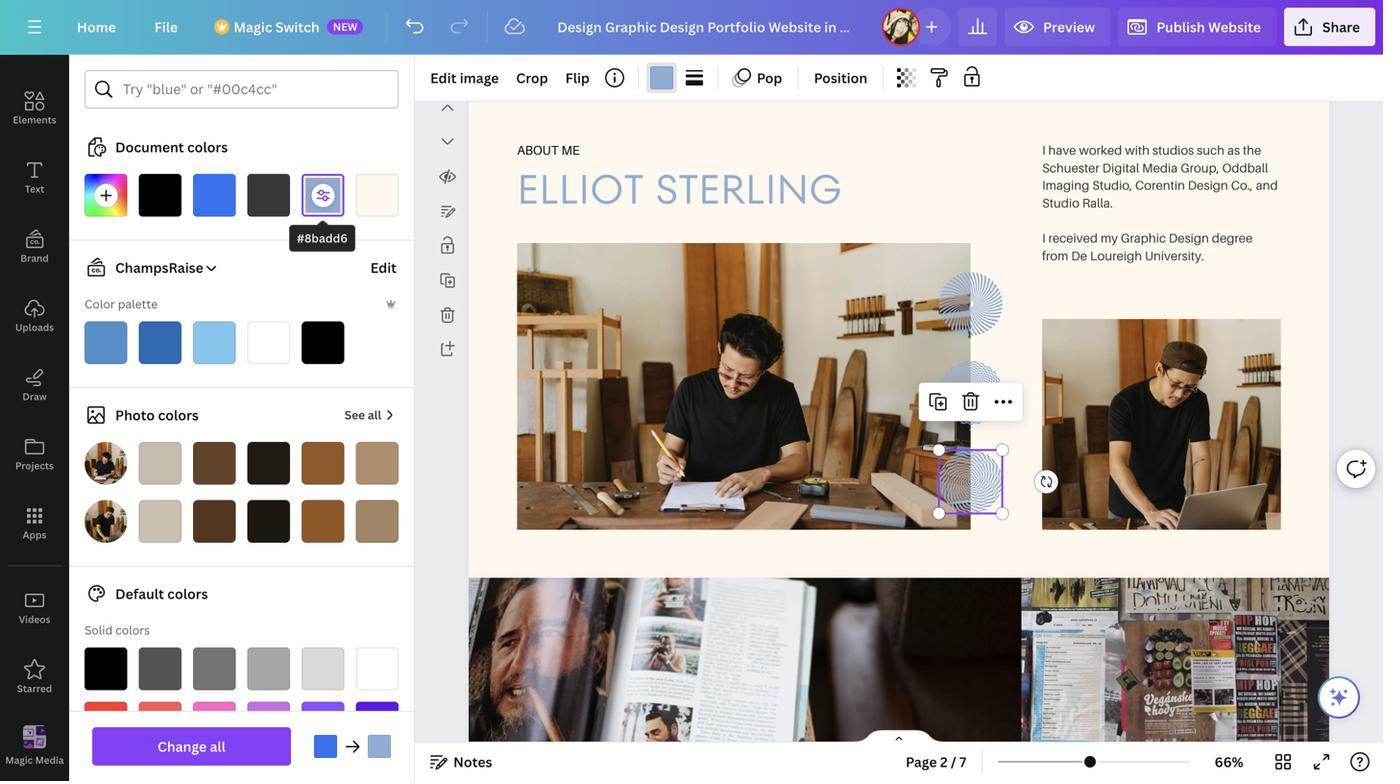 Task type: describe. For each thing, give the bounding box(es) containing it.
purple #8c52ff image
[[302, 702, 345, 745]]

palette
[[118, 296, 158, 312]]

position button
[[807, 62, 876, 93]]

received
[[1049, 230, 1098, 245]]

page
[[906, 753, 937, 771]]

degree
[[1213, 230, 1254, 245]]

gray #737373 image
[[193, 648, 236, 690]]

group,
[[1181, 160, 1220, 175]]

document colors
[[115, 138, 228, 156]]

66% button
[[1198, 747, 1261, 777]]

loureigh
[[1091, 248, 1143, 263]]

elements
[[13, 113, 56, 126]]

i for have
[[1043, 142, 1046, 157]]

0 vertical spatial #2273f3 image
[[193, 174, 236, 217]]

violet #5e17eb image
[[356, 702, 399, 745]]

violet #5e17eb image
[[356, 702, 399, 745]]

draw
[[22, 390, 47, 403]]

videos button
[[0, 574, 69, 643]]

66%
[[1215, 753, 1244, 771]]

page 2 / 7 button
[[899, 747, 975, 777]]

edit image button
[[423, 62, 507, 93]]

worked
[[1080, 142, 1123, 157]]

#573620 image
[[193, 500, 236, 543]]

default colors
[[115, 585, 208, 603]]

show pages image
[[853, 729, 946, 745]]

design inside i have worked with studios such as the schuester digital media group, oddball imaging studio, corentin design co., and studio ralla.
[[1189, 178, 1229, 193]]

design inside button
[[19, 44, 50, 57]]

corentin
[[1136, 178, 1186, 193]]

elements button
[[0, 74, 69, 143]]

#654227 image
[[193, 442, 236, 485]]

starred
[[17, 682, 52, 695]]

uploads button
[[0, 282, 69, 351]]

add a new color image
[[85, 174, 127, 217]]

publish website
[[1157, 18, 1262, 36]]

crop
[[516, 69, 548, 87]]

#2273f3 image for the rightmost #2273f3 image
[[314, 735, 337, 758]]

as
[[1228, 142, 1241, 157]]

#b28e6d image
[[356, 442, 399, 485]]

brand button
[[0, 212, 69, 282]]

colors for document colors
[[187, 138, 228, 156]]

edit image
[[431, 69, 499, 87]]

publish website button
[[1119, 8, 1277, 46]]

Try "blue" or "#00c4cc" search field
[[123, 71, 386, 108]]

share button
[[1285, 8, 1376, 46]]

preview
[[1044, 18, 1096, 36]]

gray #737373 image
[[193, 648, 236, 690]]

coral red #ff5757 image
[[139, 702, 182, 745]]

pop button
[[726, 62, 790, 93]]

magic media button
[[0, 712, 69, 781]]

uploads
[[15, 321, 54, 334]]

media inside magic media 'button'
[[35, 754, 64, 767]]

#573620 image
[[193, 500, 236, 543]]

schuester
[[1043, 160, 1100, 175]]

1 horizontal spatial #2273f3 image
[[314, 735, 337, 758]]

i received my graphic design degree from de loureigh university.
[[1043, 230, 1254, 263]]

ralla.
[[1083, 195, 1114, 210]]

#96561f image
[[302, 500, 345, 543]]

design button
[[0, 5, 69, 74]]

#8badd6
[[297, 230, 348, 246]]

edit for edit image
[[431, 69, 457, 87]]

crop button
[[509, 62, 556, 93]]

flip
[[566, 69, 590, 87]]

color palette
[[85, 296, 158, 312]]

change all
[[158, 738, 226, 756]]

solid colors
[[85, 622, 150, 638]]

sterling
[[656, 161, 842, 218]]

apps
[[23, 529, 46, 542]]

de
[[1072, 248, 1088, 263]]

black #000000 image
[[85, 648, 127, 690]]

colors for solid colors
[[115, 622, 150, 638]]

with
[[1126, 142, 1150, 157]]

canva assistant image
[[1328, 686, 1351, 709]]

see all
[[345, 407, 382, 423]]

change all button
[[92, 727, 291, 766]]

photo
[[115, 406, 155, 424]]

colors for photo colors
[[158, 406, 199, 424]]

#654227 image
[[193, 442, 236, 485]]

file
[[154, 18, 178, 36]]

magic switch
[[234, 18, 320, 36]]

switch
[[276, 18, 320, 36]]

purple #8c52ff image
[[302, 702, 345, 745]]

#cbbfac image
[[139, 500, 182, 543]]

black #000000 image
[[85, 648, 127, 690]]

home
[[77, 18, 116, 36]]

solid
[[85, 622, 113, 638]]

#a58463 image
[[356, 500, 399, 543]]

add a new color image
[[85, 174, 127, 217]]

new
[[333, 19, 358, 34]]

position
[[814, 69, 868, 87]]

#393636 image
[[247, 174, 290, 217]]

starred button
[[0, 643, 69, 712]]

#2273f3 image for top #2273f3 image
[[193, 174, 236, 217]]

magic for magic media
[[5, 754, 33, 767]]

photo colors
[[115, 406, 199, 424]]

colors for default colors
[[167, 585, 208, 603]]

main menu bar
[[0, 0, 1384, 55]]

#75c6ef image
[[193, 321, 236, 364]]

my
[[1101, 230, 1119, 245]]

edit for edit
[[371, 259, 397, 277]]

2
[[941, 753, 948, 771]]

1 vertical spatial #8badd6 image
[[368, 735, 391, 758]]



Task type: vqa. For each thing, say whether or not it's contained in the screenshot.
rightmost the Magic
yes



Task type: locate. For each thing, give the bounding box(es) containing it.
#fff8ed image
[[356, 174, 399, 217], [356, 174, 399, 217]]

i for received
[[1043, 230, 1046, 245]]

1 horizontal spatial #2273f3 image
[[314, 735, 337, 758]]

all
[[368, 407, 382, 423], [210, 738, 226, 756]]

white #ffffff image
[[356, 648, 399, 690], [356, 648, 399, 690]]

design inside i received my graphic design degree from de loureigh university.
[[1169, 230, 1210, 245]]

publish
[[1157, 18, 1206, 36]]

media up corentin
[[1143, 160, 1178, 175]]

magenta #cb6ce6 image
[[247, 702, 290, 745], [247, 702, 290, 745]]

page 2 / 7
[[906, 753, 967, 771]]

cobalt blue #004aad image
[[356, 756, 399, 781]]

see all button
[[343, 396, 399, 434]]

1 vertical spatial media
[[35, 754, 64, 767]]

apps button
[[0, 489, 69, 558]]

preview button
[[1005, 8, 1111, 46]]

Design title text field
[[542, 8, 875, 46]]

magic
[[234, 18, 272, 36], [5, 754, 33, 767]]

edit inside "button"
[[371, 259, 397, 277]]

aqua blue #0cc0df image
[[139, 756, 182, 781], [139, 756, 182, 781]]

/
[[951, 753, 957, 771]]

design up university.
[[1169, 230, 1210, 245]]

champsraise
[[115, 259, 204, 277]]

0 horizontal spatial magic
[[5, 754, 33, 767]]

university.
[[1146, 248, 1205, 263]]

1 horizontal spatial #8badd6 image
[[368, 735, 391, 758]]

colors right solid at the left bottom of page
[[115, 622, 150, 638]]

#166bb5 image
[[139, 321, 182, 364], [139, 321, 182, 364]]

1 vertical spatial #2273f3 image
[[314, 735, 337, 758]]

1 horizontal spatial magic
[[234, 18, 272, 36]]

0 horizontal spatial #8badd6 image
[[302, 174, 345, 217]]

1 vertical spatial #2273f3 image
[[314, 735, 337, 758]]

pop
[[757, 69, 783, 87]]

side panel tab list
[[0, 5, 69, 781]]

#2273f3 image left #393636 icon
[[193, 174, 236, 217]]

royal blue #5271ff image
[[302, 756, 345, 781], [302, 756, 345, 781]]

#010101 image
[[302, 321, 345, 364], [302, 321, 345, 364]]

colors right "document"
[[187, 138, 228, 156]]

#2273f3 image
[[193, 174, 236, 217], [314, 735, 337, 758]]

1 vertical spatial magic
[[5, 754, 33, 767]]

#c7bcad image
[[139, 442, 182, 485]]

0 vertical spatial i
[[1043, 142, 1046, 157]]

cobalt blue #004aad image
[[356, 756, 399, 781]]

#211913 image
[[247, 442, 290, 485], [247, 442, 290, 485]]

text
[[25, 183, 44, 196]]

0 vertical spatial #2273f3 image
[[193, 174, 236, 217]]

i up from
[[1043, 230, 1046, 245]]

flip button
[[558, 62, 598, 93]]

#1e1611 image
[[247, 500, 290, 543], [247, 500, 290, 543]]

all right see
[[368, 407, 382, 423]]

#393636 image
[[247, 174, 290, 217]]

2 vertical spatial design
[[1169, 230, 1210, 245]]

imaging
[[1043, 178, 1090, 193]]

projects
[[15, 459, 54, 472]]

home link
[[62, 8, 131, 46]]

website
[[1209, 18, 1262, 36]]

all for change all
[[210, 738, 226, 756]]

1 horizontal spatial edit
[[431, 69, 457, 87]]

elliot
[[517, 161, 644, 218]]

the
[[1244, 142, 1262, 157]]

#96561f image
[[302, 500, 345, 543]]

dark gray #545454 image
[[139, 648, 182, 690]]

1 vertical spatial i
[[1043, 230, 1046, 245]]

light blue #38b6ff image
[[247, 756, 290, 781], [247, 756, 290, 781]]

champsraise button
[[77, 256, 219, 279]]

videos
[[19, 613, 50, 626]]

design up the elements button
[[19, 44, 50, 57]]

studio,
[[1093, 178, 1133, 193]]

#4890cd image
[[85, 321, 127, 364], [85, 321, 127, 364]]

pink #ff66c4 image
[[193, 702, 236, 745], [193, 702, 236, 745]]

0 horizontal spatial #2273f3 image
[[193, 174, 236, 217]]

#8badd6 image
[[651, 66, 674, 89], [651, 66, 674, 89], [302, 174, 345, 217], [368, 735, 391, 758]]

colors right default
[[167, 585, 208, 603]]

1 horizontal spatial all
[[368, 407, 382, 423]]

2 i from the top
[[1043, 230, 1046, 245]]

light gray #d9d9d9 image
[[302, 648, 345, 690], [302, 648, 345, 690]]

gray #a6a6a6 image
[[247, 648, 290, 690], [247, 648, 290, 690]]

bright red #ff3131 image
[[85, 702, 127, 745], [85, 702, 127, 745]]

image
[[460, 69, 499, 87]]

#75c6ef image
[[193, 321, 236, 364]]

#945721 image
[[302, 442, 345, 485], [302, 442, 345, 485]]

dark turquoise #0097b2 image
[[85, 756, 127, 781], [85, 756, 127, 781]]

projects button
[[0, 420, 69, 489]]

#8badd6 image up #8badd6
[[302, 174, 345, 217]]

#2273f3 image left cobalt blue #004aad icon
[[314, 735, 337, 758]]

elliot sterling
[[517, 161, 842, 218]]

me
[[562, 142, 580, 157]]

edit
[[431, 69, 457, 87], [371, 259, 397, 277]]

oddball
[[1223, 160, 1269, 175]]

#c7bcad image
[[139, 442, 182, 485]]

0 vertical spatial magic
[[234, 18, 272, 36]]

turquoise blue #5ce1e6 image
[[193, 756, 236, 781], [193, 756, 236, 781]]

magic for magic switch
[[234, 18, 272, 36]]

share
[[1323, 18, 1361, 36]]

i left have
[[1043, 142, 1046, 157]]

#8badd6 image right purple #8c52ff image
[[368, 735, 391, 758]]

studios
[[1153, 142, 1195, 157]]

#2273f3 image
[[193, 174, 236, 217], [314, 735, 337, 758]]

notes button
[[423, 747, 500, 777]]

such
[[1198, 142, 1225, 157]]

text button
[[0, 143, 69, 212]]

file button
[[139, 8, 193, 46]]

change
[[158, 738, 207, 756]]

0 horizontal spatial #2273f3 image
[[193, 174, 236, 217]]

all for see all
[[368, 407, 382, 423]]

1 vertical spatial edit
[[371, 259, 397, 277]]

#b28e6d image
[[356, 442, 399, 485]]

from
[[1043, 248, 1069, 263]]

0 vertical spatial #8badd6 image
[[302, 174, 345, 217]]

media inside i have worked with studios such as the schuester digital media group, oddball imaging studio, corentin design co., and studio ralla.
[[1143, 160, 1178, 175]]

see
[[345, 407, 365, 423]]

notes
[[454, 753, 492, 771]]

design down group,
[[1189, 178, 1229, 193]]

0 vertical spatial all
[[368, 407, 382, 423]]

#a58463 image
[[356, 500, 399, 543]]

and
[[1257, 178, 1279, 193]]

graphic
[[1121, 230, 1167, 245]]

magic down starred
[[5, 754, 33, 767]]

#2273f3 image left #393636 icon
[[193, 174, 236, 217]]

1 horizontal spatial media
[[1143, 160, 1178, 175]]

color
[[85, 296, 115, 312]]

i inside i have worked with studios such as the schuester digital media group, oddball imaging studio, corentin design co., and studio ralla.
[[1043, 142, 1046, 157]]

i inside i received my graphic design degree from de loureigh university.
[[1043, 230, 1046, 245]]

0 vertical spatial design
[[19, 44, 50, 57]]

colors right photo
[[158, 406, 199, 424]]

1 vertical spatial all
[[210, 738, 226, 756]]

co.,
[[1232, 178, 1254, 193]]

magic inside main menu bar
[[234, 18, 272, 36]]

dark gray #545454 image
[[139, 648, 182, 690]]

1 vertical spatial design
[[1189, 178, 1229, 193]]

i have worked with studios such as the schuester digital media group, oddball imaging studio, corentin design co., and studio ralla.
[[1043, 142, 1279, 210]]

media down starred
[[35, 754, 64, 767]]

brand
[[20, 252, 49, 265]]

0 vertical spatial media
[[1143, 160, 1178, 175]]

#cbbfac image
[[139, 500, 182, 543]]

#8badd6 image
[[302, 174, 345, 217], [368, 735, 391, 758]]

edit button
[[369, 248, 399, 287]]

all right change
[[210, 738, 226, 756]]

draw button
[[0, 351, 69, 420]]

design
[[19, 44, 50, 57], [1189, 178, 1229, 193], [1169, 230, 1210, 245]]

1 i from the top
[[1043, 142, 1046, 157]]

studio
[[1043, 195, 1080, 210]]

#ffffff image
[[247, 321, 290, 364], [247, 321, 290, 364]]

digital
[[1103, 160, 1140, 175]]

0 horizontal spatial edit
[[371, 259, 397, 277]]

about me
[[517, 142, 580, 157]]

have
[[1049, 142, 1077, 157]]

magic media
[[5, 754, 64, 767]]

0 horizontal spatial media
[[35, 754, 64, 767]]

default
[[115, 585, 164, 603]]

coral red #ff5757 image
[[139, 702, 182, 745]]

edit inside dropdown button
[[431, 69, 457, 87]]

0 horizontal spatial all
[[210, 738, 226, 756]]

#2273f3 image left cobalt blue #004aad icon
[[314, 735, 337, 758]]

about
[[517, 142, 559, 157]]

magic left the switch
[[234, 18, 272, 36]]

media
[[1143, 160, 1178, 175], [35, 754, 64, 767]]

document
[[115, 138, 184, 156]]

0 vertical spatial edit
[[431, 69, 457, 87]]

#000000 image
[[139, 174, 182, 217], [139, 174, 182, 217]]

7
[[960, 753, 967, 771]]

magic inside 'button'
[[5, 754, 33, 767]]



